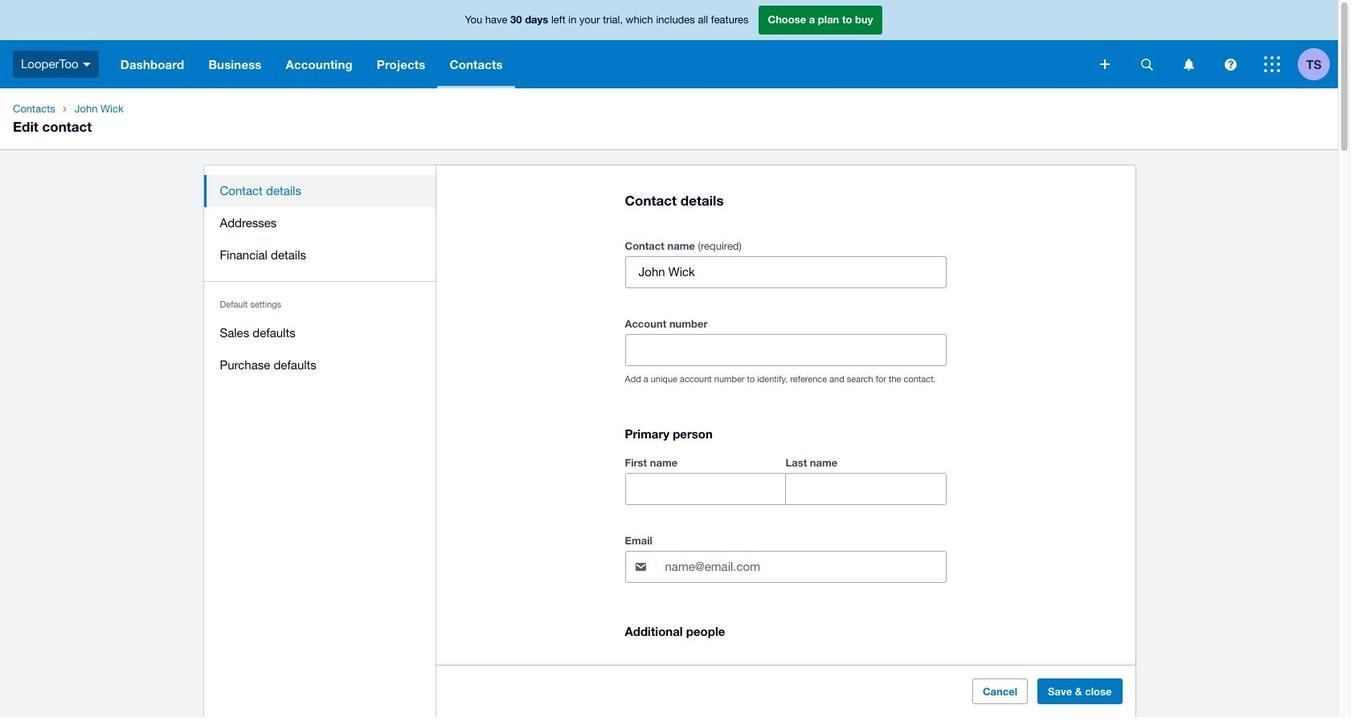 Task type: describe. For each thing, give the bounding box(es) containing it.
A business or person's name field
[[626, 257, 946, 288]]

1 horizontal spatial svg image
[[1141, 58, 1153, 70]]

name@email.com text field
[[663, 552, 946, 583]]

0 horizontal spatial svg image
[[1100, 59, 1110, 69]]



Task type: locate. For each thing, give the bounding box(es) containing it.
None field
[[626, 335, 946, 366], [626, 474, 785, 505], [786, 474, 946, 505], [626, 335, 946, 366], [626, 474, 785, 505], [786, 474, 946, 505]]

group
[[625, 453, 946, 506]]

svg image
[[1264, 56, 1280, 72], [1183, 58, 1194, 70], [1224, 58, 1237, 70], [83, 62, 91, 67]]

svg image
[[1141, 58, 1153, 70], [1100, 59, 1110, 69]]

menu
[[204, 166, 436, 391]]

banner
[[0, 0, 1338, 88]]



Task type: vqa. For each thing, say whether or not it's contained in the screenshot.
Current
no



